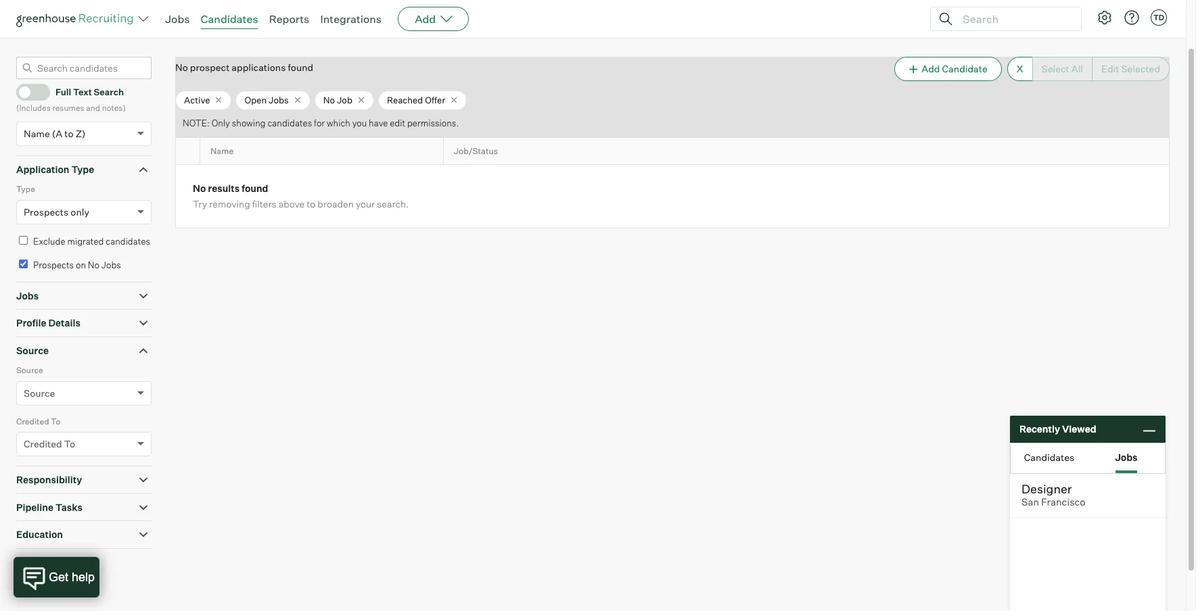 Task type: vqa. For each thing, say whether or not it's contained in the screenshot.
"Source" associated with Credited To element
yes



Task type: locate. For each thing, give the bounding box(es) containing it.
full
[[55, 87, 71, 97]]

1 horizontal spatial to
[[307, 199, 316, 210]]

0 vertical spatial found
[[288, 62, 313, 73]]

note:
[[183, 118, 210, 129]]

education
[[16, 529, 63, 541]]

which
[[327, 118, 350, 129]]

to
[[65, 128, 74, 139], [307, 199, 316, 210]]

pipeline tasks
[[16, 502, 83, 513]]

1 vertical spatial add
[[922, 63, 940, 75]]

no right on
[[88, 260, 99, 271]]

1 vertical spatial to
[[307, 199, 316, 210]]

found inside no results found try removing filters above to broaden your search.
[[242, 183, 268, 195]]

type down application
[[16, 184, 35, 194]]

1 vertical spatial source
[[16, 366, 43, 376]]

0 horizontal spatial name
[[24, 128, 50, 139]]

broaden
[[318, 199, 354, 210]]

0 vertical spatial to
[[51, 417, 60, 427]]

0 vertical spatial to
[[65, 128, 74, 139]]

candidates right the migrated
[[106, 236, 150, 247]]

add for add
[[415, 12, 436, 26]]

results
[[208, 183, 240, 195]]

resumes
[[52, 103, 84, 113]]

candidates
[[268, 118, 312, 129], [106, 236, 150, 247]]

0 vertical spatial add
[[415, 12, 436, 26]]

tasks
[[55, 502, 83, 513]]

name
[[24, 128, 50, 139], [210, 146, 234, 156]]

application type
[[16, 164, 94, 175]]

text
[[73, 87, 92, 97]]

source
[[16, 345, 49, 356], [16, 366, 43, 376], [24, 388, 55, 399]]

1 vertical spatial credited
[[24, 439, 62, 450]]

name (a to z)
[[24, 128, 86, 139]]

0 vertical spatial name
[[24, 128, 50, 139]]

1 horizontal spatial found
[[288, 62, 313, 73]]

credited to up responsibility
[[24, 439, 75, 450]]

0 vertical spatial prospects
[[24, 206, 69, 218]]

above
[[279, 199, 305, 210]]

0 vertical spatial type
[[71, 164, 94, 175]]

0 horizontal spatial found
[[242, 183, 268, 195]]

type element
[[16, 183, 152, 234]]

have
[[369, 118, 388, 129]]

no left job
[[323, 95, 335, 105]]

found up filters
[[242, 183, 268, 195]]

1 horizontal spatial candidates
[[1024, 452, 1075, 463]]

name down only
[[210, 146, 234, 156]]

1 horizontal spatial add
[[922, 63, 940, 75]]

credited to down 'source' element
[[16, 417, 60, 427]]

1 vertical spatial prospects
[[33, 260, 74, 271]]

0 horizontal spatial type
[[16, 184, 35, 194]]

showing
[[232, 118, 266, 129]]

credited
[[16, 417, 49, 427], [24, 439, 62, 450]]

type
[[71, 164, 94, 175], [16, 184, 35, 194]]

no up try
[[193, 183, 206, 195]]

1 horizontal spatial name
[[210, 146, 234, 156]]

Search candidates field
[[16, 57, 152, 79]]

san
[[1022, 497, 1039, 509]]

prospects inside type element
[[24, 206, 69, 218]]

1 horizontal spatial type
[[71, 164, 94, 175]]

add button
[[398, 7, 469, 31]]

1 vertical spatial name
[[210, 146, 234, 156]]

filters
[[252, 199, 277, 210]]

0 horizontal spatial add
[[415, 12, 436, 26]]

type down z)
[[71, 164, 94, 175]]

tab list containing candidates
[[1011, 444, 1165, 474]]

2 vertical spatial source
[[24, 388, 55, 399]]

0 horizontal spatial candidates
[[106, 236, 150, 247]]

1 vertical spatial found
[[242, 183, 268, 195]]

name for name
[[210, 146, 234, 156]]

reports
[[269, 12, 310, 26]]

no results found try removing filters above to broaden your search.
[[193, 183, 409, 210]]

name (a to z) option
[[24, 128, 86, 139]]

1 vertical spatial candidates
[[106, 236, 150, 247]]

prospects only option
[[24, 206, 89, 218]]

candidates
[[201, 12, 258, 26], [1024, 452, 1075, 463]]

prospects for prospects only
[[24, 206, 69, 218]]

no for no job
[[323, 95, 335, 105]]

found right applications
[[288, 62, 313, 73]]

source element
[[16, 364, 152, 415]]

1 vertical spatial to
[[64, 439, 75, 450]]

name left (a
[[24, 128, 50, 139]]

tab list
[[1011, 444, 1165, 474]]

credited down 'source' element
[[16, 417, 49, 427]]

add candidate
[[922, 63, 988, 75]]

no for no results found try removing filters above to broaden your search.
[[193, 183, 206, 195]]

search
[[94, 87, 124, 97]]

credited to
[[16, 417, 60, 427], [24, 439, 75, 450]]

no left prospect
[[175, 62, 188, 73]]

0 vertical spatial credited to
[[16, 417, 60, 427]]

profile details
[[16, 318, 80, 329]]

try
[[193, 199, 207, 210]]

permissions.
[[407, 118, 459, 129]]

1 vertical spatial type
[[16, 184, 35, 194]]

notes)
[[102, 103, 126, 113]]

jobs inside tab list
[[1115, 452, 1138, 463]]

add for add candidate
[[922, 63, 940, 75]]

greenhouse recruiting image
[[16, 11, 138, 27]]

1 vertical spatial candidates
[[1024, 452, 1075, 463]]

Search text field
[[960, 9, 1069, 29]]

credited up responsibility
[[24, 439, 62, 450]]

candidates down recently viewed
[[1024, 452, 1075, 463]]

add inside add popup button
[[415, 12, 436, 26]]

to left z)
[[65, 128, 74, 139]]

0 horizontal spatial candidates
[[201, 12, 258, 26]]

prospects
[[24, 206, 69, 218], [33, 260, 74, 271]]

for
[[314, 118, 325, 129]]

x link
[[1007, 57, 1032, 81]]

1 horizontal spatial candidates
[[268, 118, 312, 129]]

found
[[288, 62, 313, 73], [242, 183, 268, 195]]

prospects down 'exclude'
[[33, 260, 74, 271]]

add inside add candidate link
[[922, 63, 940, 75]]

td
[[1154, 13, 1165, 22]]

integrations link
[[320, 12, 382, 26]]

0 vertical spatial source
[[16, 345, 49, 356]]

0 vertical spatial credited
[[16, 417, 49, 427]]

prospects up 'exclude'
[[24, 206, 69, 218]]

no inside no results found try removing filters above to broaden your search.
[[193, 183, 206, 195]]

no
[[175, 62, 188, 73], [323, 95, 335, 105], [193, 183, 206, 195], [88, 260, 99, 271]]

to right above
[[307, 199, 316, 210]]

designer san francisco
[[1022, 482, 1086, 509]]

candidates left for
[[268, 118, 312, 129]]

to
[[51, 417, 60, 427], [64, 439, 75, 450]]

0 horizontal spatial to
[[51, 417, 60, 427]]

add
[[415, 12, 436, 26], [922, 63, 940, 75]]

reset filters
[[37, 563, 91, 574]]

to down 'source' element
[[51, 417, 60, 427]]

jobs
[[165, 12, 190, 26], [269, 95, 289, 105], [101, 260, 121, 271], [16, 290, 39, 302], [1115, 452, 1138, 463]]

configure image
[[1097, 9, 1113, 26]]

candidates up no prospect applications found
[[201, 12, 258, 26]]

to up responsibility
[[64, 439, 75, 450]]

no for no prospect applications found
[[175, 62, 188, 73]]



Task type: describe. For each thing, give the bounding box(es) containing it.
x
[[1017, 63, 1024, 75]]

integrations
[[320, 12, 382, 26]]

only
[[212, 118, 230, 129]]

0 vertical spatial candidates
[[268, 118, 312, 129]]

reached offer
[[387, 95, 445, 105]]

designer
[[1022, 482, 1072, 497]]

applications
[[232, 62, 286, 73]]

no prospect applications found
[[175, 62, 313, 73]]

1 horizontal spatial to
[[64, 439, 75, 450]]

profile
[[16, 318, 46, 329]]

add candidate link
[[895, 57, 1002, 81]]

recently
[[1020, 424, 1060, 435]]

Exclude migrated candidates checkbox
[[19, 236, 28, 245]]

source for 'source' element
[[16, 345, 49, 356]]

prospects for prospects on no jobs
[[33, 260, 74, 271]]

removing
[[209, 199, 250, 210]]

candidate
[[942, 63, 988, 75]]

prospects only
[[24, 206, 89, 218]]

and
[[86, 103, 100, 113]]

on
[[76, 260, 86, 271]]

(a
[[52, 128, 62, 139]]

reset
[[37, 563, 61, 574]]

0 horizontal spatial to
[[65, 128, 74, 139]]

filters
[[64, 563, 91, 574]]

exclude
[[33, 236, 65, 247]]

responsibility
[[16, 475, 82, 486]]

note: only showing candidates for which you have edit permissions.
[[183, 118, 459, 129]]

viewed
[[1062, 424, 1097, 435]]

job
[[337, 95, 353, 105]]

francisco
[[1042, 497, 1086, 509]]

search.
[[377, 199, 409, 210]]

jobs link
[[165, 12, 190, 26]]

offer
[[425, 95, 445, 105]]

your
[[356, 199, 375, 210]]

(includes
[[16, 103, 51, 113]]

recently viewed
[[1020, 424, 1097, 435]]

Prospects on No Jobs checkbox
[[19, 260, 28, 269]]

pipeline
[[16, 502, 54, 513]]

td button
[[1151, 9, 1167, 26]]

application
[[16, 164, 69, 175]]

prospects on no jobs
[[33, 260, 121, 271]]

reports link
[[269, 12, 310, 26]]

0 vertical spatial candidates
[[201, 12, 258, 26]]

candidates link
[[201, 12, 258, 26]]

to inside no results found try removing filters above to broaden your search.
[[307, 199, 316, 210]]

no job
[[323, 95, 353, 105]]

edit
[[390, 118, 405, 129]]

z)
[[76, 128, 86, 139]]

name for name (a to z)
[[24, 128, 50, 139]]

reset filters button
[[16, 556, 98, 581]]

only
[[71, 206, 89, 218]]

source for credited to element
[[16, 366, 43, 376]]

you
[[352, 118, 367, 129]]

migrated
[[67, 236, 104, 247]]

candidates inside tab list
[[1024, 452, 1075, 463]]

td button
[[1148, 7, 1170, 28]]

active
[[184, 95, 210, 105]]

details
[[48, 318, 80, 329]]

open
[[245, 95, 267, 105]]

credited to element
[[16, 415, 152, 466]]

1 vertical spatial credited to
[[24, 439, 75, 450]]

exclude migrated candidates
[[33, 236, 150, 247]]

full text search (includes resumes and notes)
[[16, 87, 126, 113]]

open jobs
[[245, 95, 289, 105]]

prospect
[[190, 62, 230, 73]]

reached
[[387, 95, 423, 105]]

job/status
[[454, 146, 498, 156]]

checkmark image
[[22, 87, 32, 96]]



